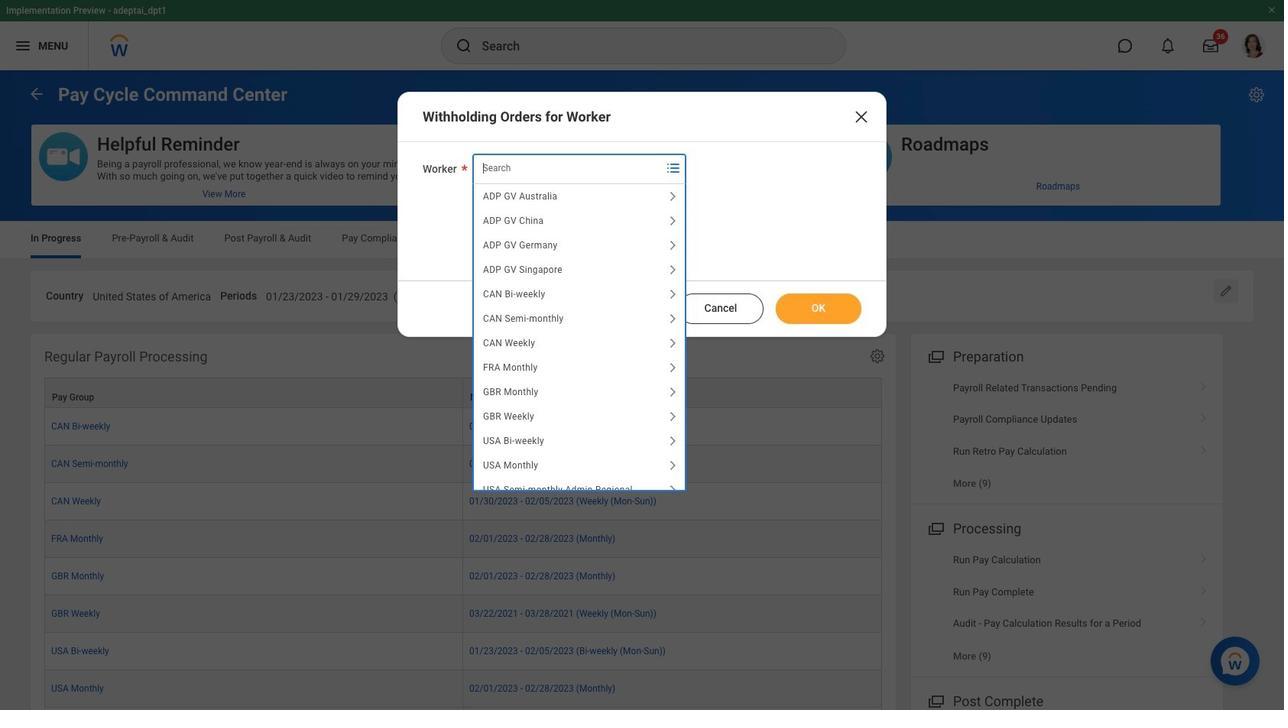 Task type: describe. For each thing, give the bounding box(es) containing it.
regular payroll processing element
[[31, 334, 896, 710]]

Search field
[[473, 154, 661, 182]]

1 chevron right image from the top
[[1194, 408, 1214, 424]]

5 chevron right image from the top
[[1194, 613, 1214, 628]]

previous page image
[[28, 84, 46, 103]]

4 row from the top
[[44, 483, 882, 521]]

7 row from the top
[[44, 595, 882, 633]]

2 row from the top
[[44, 408, 882, 446]]

list for 1st menu group image
[[911, 545, 1223, 672]]

prompts image
[[664, 159, 682, 177]]

7 chevron right small image from the top
[[663, 481, 682, 499]]

profile logan mcneil element
[[1232, 29, 1275, 63]]

notifications large image
[[1161, 38, 1176, 54]]

edit image
[[1219, 284, 1234, 299]]

4 chevron right small image from the top
[[663, 408, 682, 426]]

x image
[[853, 108, 871, 126]]

3 chevron right image from the top
[[1194, 549, 1214, 565]]

1 menu group image from the top
[[925, 518, 946, 538]]

4 chevron right image from the top
[[1194, 581, 1214, 596]]

3 chevron right small image from the top
[[663, 310, 682, 328]]

menu group image
[[925, 345, 946, 366]]

4 chevron right small image from the top
[[663, 334, 682, 352]]

chevron right image
[[1194, 377, 1214, 392]]

search image
[[455, 37, 473, 55]]



Task type: vqa. For each thing, say whether or not it's contained in the screenshot.
vs
no



Task type: locate. For each thing, give the bounding box(es) containing it.
configure this page image
[[1248, 86, 1266, 104]]

menu group image
[[925, 518, 946, 538], [925, 690, 946, 710]]

9 row from the top
[[44, 670, 882, 708]]

2 list from the top
[[911, 545, 1223, 672]]

chevron right image
[[1194, 408, 1214, 424], [1194, 440, 1214, 455], [1194, 549, 1214, 565], [1194, 581, 1214, 596], [1194, 613, 1214, 628]]

3 row from the top
[[44, 446, 882, 483]]

None text field
[[93, 281, 211, 308], [266, 281, 487, 308], [93, 281, 211, 308], [266, 281, 487, 308]]

1 list from the top
[[911, 372, 1223, 499]]

5 row from the top
[[44, 521, 882, 558]]

dialog
[[398, 92, 887, 337]]

cell
[[44, 708, 463, 710], [463, 708, 882, 710]]

2 chevron right small image from the top
[[663, 236, 682, 255]]

None text field
[[704, 281, 846, 308]]

2 chevron right image from the top
[[1194, 440, 1214, 455]]

3 chevron right small image from the top
[[663, 285, 682, 304]]

0 vertical spatial list
[[911, 372, 1223, 499]]

1 vertical spatial menu group image
[[925, 690, 946, 710]]

6 chevron right small image from the top
[[663, 383, 682, 401]]

chevron right small image
[[663, 187, 682, 206], [663, 261, 682, 279], [663, 285, 682, 304], [663, 334, 682, 352], [663, 359, 682, 377], [663, 383, 682, 401], [663, 481, 682, 499]]

close environment banner image
[[1268, 5, 1277, 15]]

banner
[[0, 0, 1284, 70]]

5 chevron right small image from the top
[[663, 359, 682, 377]]

2 menu group image from the top
[[925, 690, 946, 710]]

2 cell from the left
[[463, 708, 882, 710]]

6 row from the top
[[44, 558, 882, 595]]

1 row from the top
[[44, 378, 882, 408]]

5 chevron right small image from the top
[[663, 432, 682, 450]]

8 row from the top
[[44, 633, 882, 670]]

row
[[44, 378, 882, 408], [44, 408, 882, 446], [44, 446, 882, 483], [44, 483, 882, 521], [44, 521, 882, 558], [44, 558, 882, 595], [44, 595, 882, 633], [44, 633, 882, 670], [44, 670, 882, 708], [44, 708, 882, 710]]

1 vertical spatial list
[[911, 545, 1223, 672]]

list for menu group icon
[[911, 372, 1223, 499]]

6 chevron right small image from the top
[[663, 456, 682, 475]]

chevron right small image
[[663, 212, 682, 230], [663, 236, 682, 255], [663, 310, 682, 328], [663, 408, 682, 426], [663, 432, 682, 450], [663, 456, 682, 475]]

10 row from the top
[[44, 708, 882, 710]]

2 chevron right small image from the top
[[663, 261, 682, 279]]

list
[[911, 372, 1223, 499], [911, 545, 1223, 672]]

tab list
[[15, 222, 1269, 258]]

main content
[[0, 70, 1284, 710]]

1 cell from the left
[[44, 708, 463, 710]]

1 chevron right small image from the top
[[663, 212, 682, 230]]

inbox large image
[[1203, 38, 1219, 54]]

0 vertical spatial menu group image
[[925, 518, 946, 538]]

1 chevron right small image from the top
[[663, 187, 682, 206]]



